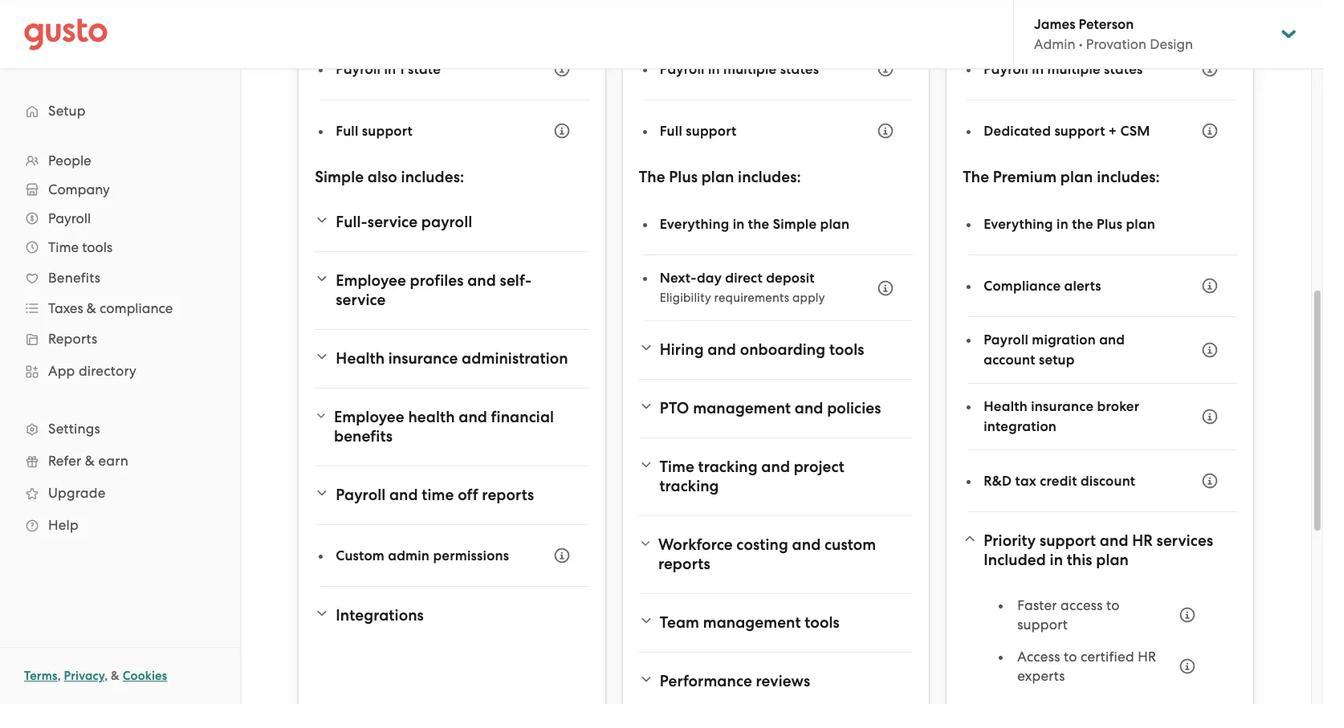 Task type: describe. For each thing, give the bounding box(es) containing it.
payroll in 1 state
[[336, 61, 441, 78]]

premium
[[993, 168, 1057, 186]]

admin
[[1034, 36, 1076, 52]]

+
[[1109, 122, 1117, 139]]

full for payroll in multiple states
[[660, 122, 683, 139]]

the plus plan includes:
[[639, 168, 801, 186]]

the for plus
[[748, 216, 770, 233]]

cookies
[[123, 669, 167, 683]]

access
[[1061, 598, 1103, 614]]

tax
[[1016, 473, 1037, 490]]

workforce costing and custom reports
[[658, 536, 876, 573]]

full-service payroll button
[[315, 203, 589, 242]]

reports for workforce costing and custom reports
[[658, 555, 711, 573]]

team management tools
[[660, 614, 840, 632]]

alerts
[[1065, 277, 1102, 294]]

to inside access to certified hr experts
[[1064, 649, 1077, 665]]

full for payroll in 1 state
[[336, 122, 359, 139]]

payroll migration and account setup
[[984, 332, 1125, 369]]

company button
[[16, 175, 224, 204]]

setup link
[[16, 96, 224, 125]]

and for payroll migration and account setup
[[1100, 332, 1125, 349]]

everything in the plus plan
[[984, 216, 1156, 233]]

refer & earn
[[48, 453, 128, 469]]

dedicated support + csm
[[984, 122, 1150, 139]]

earn
[[98, 453, 128, 469]]

hiring
[[660, 341, 704, 359]]

experts
[[1018, 668, 1066, 684]]

list containing faster access to support
[[1000, 596, 1205, 704]]

provation
[[1086, 36, 1147, 52]]

•
[[1079, 36, 1083, 52]]

pto
[[660, 399, 690, 418]]

performance
[[660, 672, 752, 691]]

faster access to support
[[1018, 598, 1120, 633]]

insurance for administration
[[389, 349, 458, 368]]

and left time
[[389, 486, 418, 504]]

employee for benefits
[[334, 408, 405, 426]]

full support for multiple
[[660, 122, 737, 139]]

health insurance administration button
[[315, 340, 589, 378]]

help
[[48, 517, 79, 533]]

migration
[[1032, 332, 1096, 349]]

includes: for the premium plan includes:
[[1097, 168, 1160, 186]]

integrations button
[[315, 597, 589, 635]]

priority support and hr services included in this plan
[[984, 532, 1214, 569]]

payroll and time off reports button
[[315, 476, 589, 515]]

integration
[[984, 418, 1057, 435]]

setup
[[1039, 352, 1075, 369]]

time tools
[[48, 239, 113, 255]]

refer & earn link
[[16, 447, 224, 475]]

help link
[[16, 511, 224, 540]]

2 vertical spatial &
[[111, 669, 120, 683]]

health
[[408, 408, 455, 426]]

full support for 1
[[336, 122, 413, 139]]

account
[[984, 352, 1036, 369]]

directory
[[79, 363, 137, 379]]

health insurance broker integration
[[984, 398, 1140, 435]]

onboarding
[[740, 341, 826, 359]]

terms , privacy , & cookies
[[24, 669, 167, 683]]

discount
[[1081, 473, 1136, 490]]

management for pto
[[693, 399, 791, 418]]

full-
[[336, 213, 368, 231]]

taxes & compliance button
[[16, 294, 224, 323]]

cookies button
[[123, 667, 167, 686]]

performance reviews
[[660, 672, 810, 691]]

compliance alerts
[[984, 277, 1102, 294]]

workforce costing and custom reports button
[[639, 526, 913, 584]]

management for team
[[703, 614, 801, 632]]

pto management and policies
[[660, 399, 881, 418]]

design
[[1150, 36, 1194, 52]]

tools inside list
[[82, 239, 113, 255]]

0 horizontal spatial simple
[[315, 168, 364, 186]]

faster
[[1018, 598, 1057, 614]]

0 vertical spatial plus
[[669, 168, 698, 186]]

custom
[[336, 547, 385, 564]]

policies
[[827, 399, 881, 418]]

benefits
[[48, 270, 100, 286]]

included
[[984, 551, 1046, 569]]

and right hiring
[[708, 341, 736, 359]]

time tracking and project tracking button
[[639, 448, 913, 506]]

team
[[660, 614, 700, 632]]

privacy link
[[64, 669, 105, 683]]

financial
[[491, 408, 554, 426]]

0 vertical spatial service
[[368, 213, 418, 231]]

payroll in multiple states for dedicated
[[984, 61, 1143, 78]]

and for employee profiles and self- service
[[468, 271, 496, 290]]

access to certified hr experts
[[1018, 649, 1157, 684]]

time
[[422, 486, 454, 504]]

1 horizontal spatial plus
[[1097, 216, 1123, 233]]

access
[[1018, 649, 1061, 665]]

hr for certified
[[1138, 649, 1157, 665]]

1 includes: from the left
[[401, 168, 464, 186]]

0 vertical spatial tracking
[[698, 458, 758, 476]]

everything for plus
[[660, 216, 730, 233]]

service inside employee profiles and self- service
[[336, 291, 386, 309]]

company
[[48, 182, 110, 198]]

dedicated
[[984, 122, 1051, 139]]

this
[[1067, 551, 1093, 569]]

gusto navigation element
[[0, 69, 240, 567]]

list containing people
[[0, 146, 240, 541]]

admin
[[388, 547, 430, 564]]

upgrade
[[48, 485, 106, 501]]

privacy
[[64, 669, 105, 683]]

project
[[794, 458, 845, 476]]

1 vertical spatial tools
[[830, 341, 865, 359]]

employee health and financial benefits
[[334, 408, 554, 446]]

upgrade link
[[16, 479, 224, 508]]



Task type: locate. For each thing, give the bounding box(es) containing it.
insurance inside 'dropdown button'
[[389, 349, 458, 368]]

health inside health insurance broker integration
[[984, 398, 1028, 415]]

and right health
[[459, 408, 487, 426]]

and inside 'dropdown button'
[[795, 399, 824, 418]]

insurance inside health insurance broker integration
[[1031, 398, 1094, 415]]

1 vertical spatial to
[[1064, 649, 1077, 665]]

time for time tracking and project tracking
[[660, 458, 695, 476]]

, left privacy link
[[58, 669, 61, 683]]

1 horizontal spatial states
[[1104, 61, 1143, 78]]

& for earn
[[85, 453, 95, 469]]

everything down premium at the right top of the page
[[984, 216, 1054, 233]]

0 horizontal spatial full
[[336, 122, 359, 139]]

tools down "payroll" dropdown button at the left
[[82, 239, 113, 255]]

2 everything from the left
[[984, 216, 1054, 233]]

tools up reviews at bottom
[[805, 614, 840, 632]]

and right migration
[[1100, 332, 1125, 349]]

hr for and
[[1133, 532, 1153, 550]]

multiple
[[724, 61, 777, 78], [1048, 61, 1101, 78]]

2 full from the left
[[660, 122, 683, 139]]

insurance up integration on the bottom right of the page
[[1031, 398, 1094, 415]]

state
[[408, 61, 441, 78]]

management inside team management tools 'dropdown button'
[[703, 614, 801, 632]]

support inside priority support and hr services included in this plan
[[1040, 532, 1096, 550]]

management down hiring and onboarding tools
[[693, 399, 791, 418]]

the for premium
[[1072, 216, 1094, 233]]

taxes & compliance
[[48, 300, 173, 316]]

2 multiple from the left
[[1048, 61, 1101, 78]]

0 vertical spatial health
[[336, 349, 385, 368]]

0 horizontal spatial list
[[0, 146, 240, 541]]

2 payroll in multiple states from the left
[[984, 61, 1143, 78]]

time tracking and project tracking
[[660, 458, 845, 496]]

management inside 'pto management and policies' 'dropdown button'
[[693, 399, 791, 418]]

1
[[400, 61, 405, 78]]

requirements
[[714, 291, 790, 305]]

payroll
[[421, 213, 472, 231]]

payroll inside payroll migration and account setup
[[984, 332, 1029, 349]]

app directory
[[48, 363, 137, 379]]

and inside priority support and hr services included in this plan
[[1100, 532, 1129, 550]]

service down simple also includes:
[[368, 213, 418, 231]]

and for time tracking and project tracking
[[762, 458, 790, 476]]

2 includes: from the left
[[738, 168, 801, 186]]

1 vertical spatial hr
[[1138, 649, 1157, 665]]

and inside employee profiles and self- service
[[468, 271, 496, 290]]

3 includes: from the left
[[1097, 168, 1160, 186]]

0 vertical spatial employee
[[336, 271, 406, 290]]

states for full support
[[780, 61, 819, 78]]

and down discount
[[1100, 532, 1129, 550]]

hr
[[1133, 532, 1153, 550], [1138, 649, 1157, 665]]

management
[[693, 399, 791, 418], [703, 614, 801, 632]]

service down full-
[[336, 291, 386, 309]]

includes: up payroll
[[401, 168, 464, 186]]

support
[[362, 122, 413, 139], [686, 122, 737, 139], [1055, 122, 1106, 139], [1040, 532, 1096, 550], [1018, 617, 1068, 633]]

support up "this"
[[1040, 532, 1096, 550]]

everything
[[660, 216, 730, 233], [984, 216, 1054, 233]]

0 horizontal spatial reports
[[482, 486, 534, 504]]

1 vertical spatial list
[[1000, 596, 1205, 704]]

james peterson admin • provation design
[[1034, 16, 1194, 52]]

employee inside employee profiles and self- service
[[336, 271, 406, 290]]

permissions
[[433, 547, 509, 564]]

0 vertical spatial management
[[693, 399, 791, 418]]

direct
[[725, 270, 763, 287]]

workforce
[[658, 536, 733, 554]]

0 vertical spatial list
[[0, 146, 240, 541]]

management up performance reviews
[[703, 614, 801, 632]]

1 horizontal spatial ,
[[105, 669, 108, 683]]

james
[[1034, 16, 1076, 33]]

support up simple also includes:
[[362, 122, 413, 139]]

2 horizontal spatial includes:
[[1097, 168, 1160, 186]]

includes: for the plus plan includes:
[[738, 168, 801, 186]]

& right taxes
[[87, 300, 96, 316]]

1 horizontal spatial full support
[[660, 122, 737, 139]]

1 the from the left
[[748, 216, 770, 233]]

0 horizontal spatial includes:
[[401, 168, 464, 186]]

setup
[[48, 103, 86, 119]]

0 horizontal spatial everything
[[660, 216, 730, 233]]

1 vertical spatial insurance
[[1031, 398, 1094, 415]]

home image
[[24, 18, 108, 50]]

multiple for dedicated
[[1048, 61, 1101, 78]]

health for health insurance broker integration
[[984, 398, 1028, 415]]

time down pto
[[660, 458, 695, 476]]

0 horizontal spatial multiple
[[724, 61, 777, 78]]

hr inside access to certified hr experts
[[1138, 649, 1157, 665]]

1 horizontal spatial includes:
[[738, 168, 801, 186]]

and for pto management and policies
[[795, 399, 824, 418]]

apply
[[793, 291, 825, 305]]

people
[[48, 153, 91, 169]]

tracking up workforce
[[660, 477, 719, 496]]

reports inside "workforce costing and custom reports"
[[658, 555, 711, 573]]

and left project
[[762, 458, 790, 476]]

priority
[[984, 532, 1036, 550]]

1 vertical spatial simple
[[773, 216, 817, 233]]

1 vertical spatial plus
[[1097, 216, 1123, 233]]

1 horizontal spatial payroll in multiple states
[[984, 61, 1143, 78]]

1 horizontal spatial health
[[984, 398, 1028, 415]]

the
[[748, 216, 770, 233], [1072, 216, 1094, 233]]

& for compliance
[[87, 300, 96, 316]]

and for employee health and financial benefits
[[459, 408, 487, 426]]

and inside employee health and financial benefits
[[459, 408, 487, 426]]

to
[[1107, 598, 1120, 614], [1064, 649, 1077, 665]]

2 full support from the left
[[660, 122, 737, 139]]

full support up also
[[336, 122, 413, 139]]

payroll button
[[16, 204, 224, 233]]

health insurance administration
[[336, 349, 568, 368]]

1 horizontal spatial reports
[[658, 555, 711, 573]]

tracking down pto management and policies
[[698, 458, 758, 476]]

health up benefits
[[336, 349, 385, 368]]

and left custom
[[792, 536, 821, 554]]

employee down full-
[[336, 271, 406, 290]]

and for priority support and hr services included in this plan
[[1100, 532, 1129, 550]]

performance reviews button
[[639, 663, 913, 701]]

2 , from the left
[[105, 669, 108, 683]]

1 payroll in multiple states from the left
[[660, 61, 819, 78]]

the for the plus plan includes:
[[639, 168, 666, 186]]

integrations
[[336, 606, 424, 625]]

everything down the plus plan includes: at the top of the page
[[660, 216, 730, 233]]

1 everything from the left
[[660, 216, 730, 233]]

1 , from the left
[[58, 669, 61, 683]]

and left policies
[[795, 399, 824, 418]]

& left earn
[[85, 453, 95, 469]]

support left the "+"
[[1055, 122, 1106, 139]]

employee health and financial benefits button
[[315, 398, 589, 456]]

full support
[[336, 122, 413, 139], [660, 122, 737, 139]]

time up benefits
[[48, 239, 79, 255]]

employee up benefits
[[334, 408, 405, 426]]

0 horizontal spatial plus
[[669, 168, 698, 186]]

and inside payroll migration and account setup
[[1100, 332, 1125, 349]]

0 vertical spatial time
[[48, 239, 79, 255]]

1 horizontal spatial the
[[1072, 216, 1094, 233]]

1 horizontal spatial simple
[[773, 216, 817, 233]]

the up direct
[[748, 216, 770, 233]]

next-
[[660, 270, 697, 287]]

full up the plus plan includes: at the top of the page
[[660, 122, 683, 139]]

1 vertical spatial management
[[703, 614, 801, 632]]

the
[[639, 168, 666, 186], [963, 168, 990, 186]]

1 horizontal spatial list
[[1000, 596, 1205, 704]]

0 horizontal spatial the
[[639, 168, 666, 186]]

custom admin permissions
[[336, 547, 509, 564]]

time inside the 'time tracking and project tracking'
[[660, 458, 695, 476]]

1 vertical spatial &
[[85, 453, 95, 469]]

everything for premium
[[984, 216, 1054, 233]]

time tools button
[[16, 233, 224, 262]]

eligibility
[[660, 291, 711, 305]]

0 horizontal spatial payroll in multiple states
[[660, 61, 819, 78]]

broker
[[1097, 398, 1140, 415]]

reports link
[[16, 324, 224, 353]]

reports for payroll and time off reports
[[482, 486, 534, 504]]

includes: up the everything in the simple plan
[[738, 168, 801, 186]]

1 horizontal spatial time
[[660, 458, 695, 476]]

1 vertical spatial employee
[[334, 408, 405, 426]]

hr left services
[[1133, 532, 1153, 550]]

tools
[[82, 239, 113, 255], [830, 341, 865, 359], [805, 614, 840, 632]]

1 horizontal spatial everything
[[984, 216, 1054, 233]]

1 multiple from the left
[[724, 61, 777, 78]]

people button
[[16, 146, 224, 175]]

2 the from the left
[[1072, 216, 1094, 233]]

1 horizontal spatial insurance
[[1031, 398, 1094, 415]]

0 horizontal spatial the
[[748, 216, 770, 233]]

support inside faster access to support
[[1018, 617, 1068, 633]]

includes:
[[401, 168, 464, 186], [738, 168, 801, 186], [1097, 168, 1160, 186]]

, left cookies
[[105, 669, 108, 683]]

employee profiles and self- service button
[[315, 262, 589, 320]]

health up integration on the bottom right of the page
[[984, 398, 1028, 415]]

1 vertical spatial service
[[336, 291, 386, 309]]

tools up policies
[[830, 341, 865, 359]]

0 horizontal spatial ,
[[58, 669, 61, 683]]

1 vertical spatial tracking
[[660, 477, 719, 496]]

1 vertical spatial time
[[660, 458, 695, 476]]

reports
[[48, 331, 98, 347]]

0 vertical spatial hr
[[1133, 532, 1153, 550]]

employee inside employee health and financial benefits
[[334, 408, 405, 426]]

reports inside payroll and time off reports dropdown button
[[482, 486, 534, 504]]

0 horizontal spatial full support
[[336, 122, 413, 139]]

the for the premium plan includes:
[[963, 168, 990, 186]]

simple left also
[[315, 168, 364, 186]]

costing
[[737, 536, 789, 554]]

pto management and policies button
[[639, 390, 913, 428]]

settings
[[48, 421, 100, 437]]

1 horizontal spatial the
[[963, 168, 990, 186]]

the down the premium plan includes:
[[1072, 216, 1094, 233]]

hr right certified
[[1138, 649, 1157, 665]]

simple up deposit
[[773, 216, 817, 233]]

credit
[[1040, 473, 1077, 490]]

and inside the 'time tracking and project tracking'
[[762, 458, 790, 476]]

time inside gusto navigation 'element'
[[48, 239, 79, 255]]

payroll inside "payroll" dropdown button
[[48, 210, 91, 226]]

support up the plus plan includes: at the top of the page
[[686, 122, 737, 139]]

includes: down csm
[[1097, 168, 1160, 186]]

next-day direct deposit eligibility requirements apply
[[660, 270, 825, 305]]

2 vertical spatial tools
[[805, 614, 840, 632]]

1 horizontal spatial full
[[660, 122, 683, 139]]

1 vertical spatial health
[[984, 398, 1028, 415]]

0 horizontal spatial insurance
[[389, 349, 458, 368]]

1 full support from the left
[[336, 122, 413, 139]]

profiles
[[410, 271, 464, 290]]

1 vertical spatial reports
[[658, 555, 711, 573]]

1 horizontal spatial to
[[1107, 598, 1120, 614]]

and left self-
[[468, 271, 496, 290]]

tools inside 'dropdown button'
[[805, 614, 840, 632]]

insurance up health
[[389, 349, 458, 368]]

administration
[[462, 349, 568, 368]]

states for dedicated support + csm
[[1104, 61, 1143, 78]]

employee
[[336, 271, 406, 290], [334, 408, 405, 426]]

0 horizontal spatial states
[[780, 61, 819, 78]]

payroll
[[336, 61, 381, 78], [660, 61, 705, 78], [984, 61, 1029, 78], [48, 210, 91, 226], [984, 332, 1029, 349], [336, 486, 386, 504]]

service
[[368, 213, 418, 231], [336, 291, 386, 309]]

0 vertical spatial insurance
[[389, 349, 458, 368]]

employee for service
[[336, 271, 406, 290]]

0 horizontal spatial time
[[48, 239, 79, 255]]

compliance
[[984, 277, 1061, 294]]

hr inside priority support and hr services included in this plan
[[1133, 532, 1153, 550]]

& inside dropdown button
[[87, 300, 96, 316]]

everything in the simple plan
[[660, 216, 850, 233]]

in inside priority support and hr services included in this plan
[[1050, 551, 1063, 569]]

list
[[0, 146, 240, 541], [1000, 596, 1205, 704]]

2 the from the left
[[963, 168, 990, 186]]

0 horizontal spatial health
[[336, 349, 385, 368]]

reports down workforce
[[658, 555, 711, 573]]

full support up the plus plan includes: at the top of the page
[[660, 122, 737, 139]]

0 vertical spatial simple
[[315, 168, 364, 186]]

refer
[[48, 453, 81, 469]]

insurance for broker
[[1031, 398, 1094, 415]]

1 full from the left
[[336, 122, 359, 139]]

settings link
[[16, 414, 224, 443]]

& left cookies button
[[111, 669, 120, 683]]

0 vertical spatial tools
[[82, 239, 113, 255]]

peterson
[[1079, 16, 1134, 33]]

0 horizontal spatial to
[[1064, 649, 1077, 665]]

payroll inside payroll and time off reports dropdown button
[[336, 486, 386, 504]]

reports right off
[[482, 486, 534, 504]]

and
[[468, 271, 496, 290], [1100, 332, 1125, 349], [708, 341, 736, 359], [795, 399, 824, 418], [459, 408, 487, 426], [762, 458, 790, 476], [389, 486, 418, 504], [1100, 532, 1129, 550], [792, 536, 821, 554]]

time for time tools
[[48, 239, 79, 255]]

to inside faster access to support
[[1107, 598, 1120, 614]]

1 horizontal spatial multiple
[[1048, 61, 1101, 78]]

payroll in multiple states for full
[[660, 61, 819, 78]]

0 vertical spatial reports
[[482, 486, 534, 504]]

and inside "workforce costing and custom reports"
[[792, 536, 821, 554]]

plan
[[702, 168, 734, 186], [1061, 168, 1093, 186], [820, 216, 850, 233], [1126, 216, 1156, 233], [1096, 551, 1129, 569]]

plan inside priority support and hr services included in this plan
[[1096, 551, 1129, 569]]

support down faster
[[1018, 617, 1068, 633]]

health for health insurance administration
[[336, 349, 385, 368]]

health inside 'dropdown button'
[[336, 349, 385, 368]]

deposit
[[766, 270, 815, 287]]

app
[[48, 363, 75, 379]]

and for workforce costing and custom reports
[[792, 536, 821, 554]]

taxes
[[48, 300, 83, 316]]

1 the from the left
[[639, 168, 666, 186]]

0 vertical spatial to
[[1107, 598, 1120, 614]]

1 states from the left
[[780, 61, 819, 78]]

benefits link
[[16, 263, 224, 292]]

multiple for full
[[724, 61, 777, 78]]

2 states from the left
[[1104, 61, 1143, 78]]

custom
[[825, 536, 876, 554]]

0 vertical spatial &
[[87, 300, 96, 316]]

hiring and onboarding tools
[[660, 341, 865, 359]]

full up simple also includes:
[[336, 122, 359, 139]]

r&d tax credit discount
[[984, 473, 1136, 490]]



Task type: vqa. For each thing, say whether or not it's contained in the screenshot.
1st Everything from the right
yes



